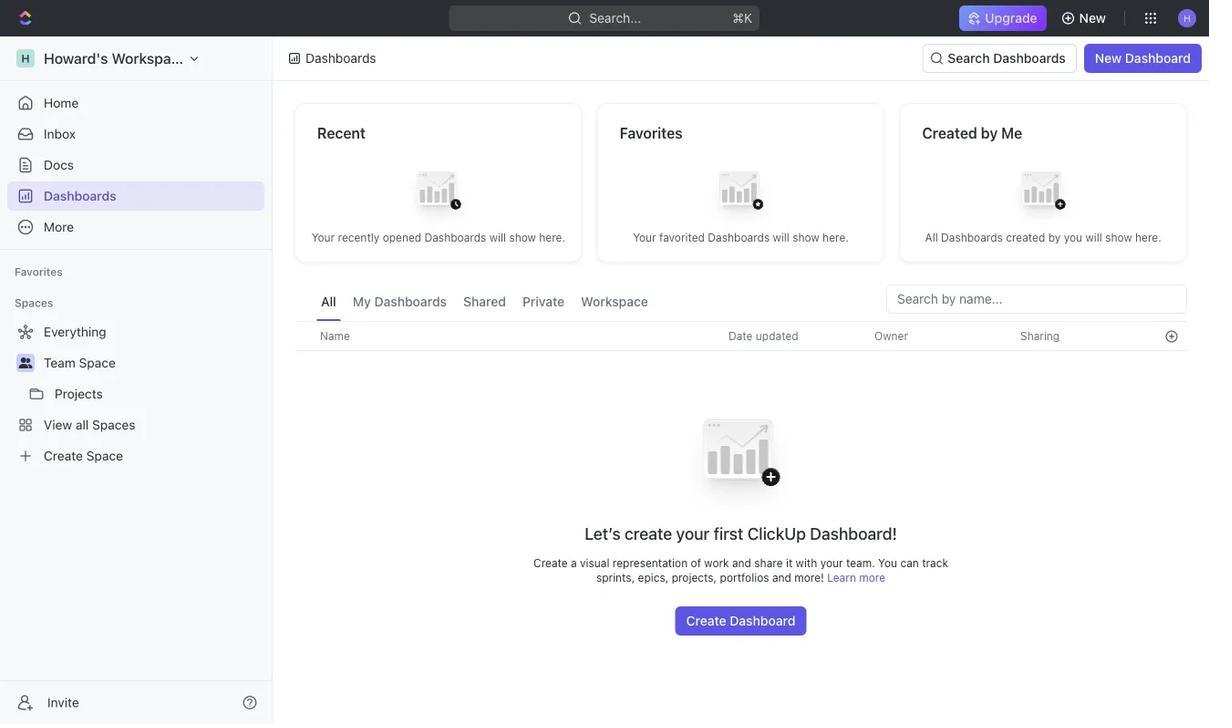 Task type: describe. For each thing, give the bounding box(es) containing it.
owner
[[874, 330, 908, 342]]

learn more link
[[827, 571, 885, 584]]

all button
[[316, 285, 341, 321]]

new button
[[1054, 4, 1117, 33]]

favorited
[[659, 231, 705, 244]]

search...
[[590, 10, 641, 26]]

create for create dashboard
[[686, 613, 726, 628]]

user group image
[[19, 357, 32, 368]]

view all spaces link
[[7, 410, 261, 440]]

dashboards down no recent dashboards 'image'
[[425, 231, 486, 244]]

no data image
[[683, 395, 798, 522]]

create for create space
[[44, 448, 83, 463]]

let's
[[585, 523, 621, 543]]

view
[[44, 417, 72, 432]]

can
[[900, 556, 919, 569]]

team space link
[[44, 348, 261, 378]]

view all spaces
[[44, 417, 135, 432]]

Search by name... text field
[[897, 285, 1176, 313]]

new for new
[[1079, 10, 1106, 26]]

h inside dropdown button
[[1184, 13, 1191, 23]]

shared
[[463, 294, 506, 309]]

team space
[[44, 355, 116, 370]]

more
[[44, 219, 74, 234]]

updated
[[756, 330, 798, 342]]

3 here. from the left
[[1135, 231, 1162, 244]]

epics,
[[638, 571, 669, 584]]

name
[[320, 330, 350, 342]]

your favorited dashboards will show here.
[[633, 231, 849, 244]]

all
[[76, 417, 89, 432]]

my
[[353, 294, 371, 309]]

created by me
[[922, 124, 1022, 142]]

your for recent
[[312, 231, 335, 244]]

create space
[[44, 448, 123, 463]]

dashboards inside sidebar navigation
[[44, 188, 116, 203]]

created
[[922, 124, 977, 142]]

more!
[[795, 571, 824, 584]]

2 show from the left
[[793, 231, 820, 244]]

dashboards down 'no favorited dashboards' image
[[708, 231, 770, 244]]

representation
[[613, 556, 688, 569]]

more button
[[7, 212, 264, 242]]

dashboards inside button
[[374, 294, 447, 309]]

sprints,
[[596, 571, 635, 584]]

let's create your first clickup dashboard!
[[585, 523, 897, 543]]

you
[[878, 556, 897, 569]]

favorites inside button
[[15, 265, 63, 278]]

1 horizontal spatial and
[[772, 571, 791, 584]]

new dashboard
[[1095, 51, 1191, 66]]

0 horizontal spatial and
[[732, 556, 751, 569]]

you
[[1064, 231, 1082, 244]]

dashboards link
[[7, 181, 264, 211]]

new for new dashboard
[[1095, 51, 1122, 66]]

date updated button
[[718, 322, 809, 350]]

search dashboards
[[948, 51, 1066, 66]]

spaces inside view all spaces link
[[92, 417, 135, 432]]

opened
[[383, 231, 421, 244]]

of
[[691, 556, 701, 569]]

tab list containing all
[[316, 285, 653, 321]]

1 here. from the left
[[539, 231, 565, 244]]

h inside 'element'
[[21, 52, 30, 65]]

projects
[[55, 386, 103, 401]]

create dashboard
[[686, 613, 796, 628]]

0 horizontal spatial by
[[981, 124, 998, 142]]

search
[[948, 51, 990, 66]]

date
[[729, 330, 753, 342]]

portfolios
[[720, 571, 769, 584]]

0 vertical spatial spaces
[[15, 296, 53, 309]]

no favorited dashboards image
[[704, 157, 777, 230]]

my dashboards button
[[348, 285, 451, 321]]

docs
[[44, 157, 74, 172]]

team.
[[846, 556, 875, 569]]

your for favorites
[[633, 231, 656, 244]]

0 vertical spatial your
[[676, 523, 710, 543]]

your recently opened dashboards will show here.
[[312, 231, 565, 244]]

me
[[1001, 124, 1022, 142]]

new dashboard button
[[1084, 44, 1202, 73]]

recent
[[317, 124, 366, 142]]

projects,
[[672, 571, 717, 584]]

0 vertical spatial favorites
[[620, 124, 683, 142]]

your inside create a visual representation of work and share it with your team. you can track sprints, epics, projects, portfolios and more!
[[820, 556, 843, 569]]

a
[[571, 556, 577, 569]]

let's create your first clickup dashboard! table
[[295, 321, 1187, 636]]

tree inside sidebar navigation
[[7, 317, 264, 471]]

my dashboards
[[353, 294, 447, 309]]



Task type: locate. For each thing, give the bounding box(es) containing it.
create a visual representation of work and share it with your team. you can track sprints, epics, projects, portfolios and more!
[[533, 556, 948, 584]]

0 horizontal spatial here.
[[539, 231, 565, 244]]

create
[[44, 448, 83, 463], [533, 556, 568, 569], [686, 613, 726, 628]]

work
[[704, 556, 729, 569]]

dashboards right my
[[374, 294, 447, 309]]

h
[[1184, 13, 1191, 23], [21, 52, 30, 65]]

1 horizontal spatial favorites
[[620, 124, 683, 142]]

h left howard's
[[21, 52, 30, 65]]

create
[[625, 523, 672, 543]]

new up "new dashboard"
[[1079, 10, 1106, 26]]

docs link
[[7, 150, 264, 180]]

team
[[44, 355, 76, 370]]

1 horizontal spatial h
[[1184, 13, 1191, 23]]

3 will from the left
[[1086, 231, 1102, 244]]

0 horizontal spatial will
[[489, 231, 506, 244]]

workspace inside button
[[581, 294, 648, 309]]

0 vertical spatial space
[[79, 355, 116, 370]]

more
[[859, 571, 885, 584]]

2 will from the left
[[773, 231, 790, 244]]

spaces down favorites button
[[15, 296, 53, 309]]

1 horizontal spatial your
[[633, 231, 656, 244]]

dashboards left the "created" on the right
[[941, 231, 1003, 244]]

howard's
[[44, 50, 108, 67]]

1 horizontal spatial workspace
[[581, 294, 648, 309]]

track
[[922, 556, 948, 569]]

create down view
[[44, 448, 83, 463]]

and
[[732, 556, 751, 569], [772, 571, 791, 584]]

h button
[[1173, 4, 1202, 33]]

clickup
[[747, 523, 806, 543]]

shared button
[[459, 285, 511, 321]]

1 horizontal spatial all
[[925, 231, 938, 244]]

sidebar navigation
[[0, 36, 276, 724]]

0 vertical spatial dashboard
[[1125, 51, 1191, 66]]

search dashboards button
[[922, 44, 1077, 73]]

0 horizontal spatial h
[[21, 52, 30, 65]]

1 vertical spatial dashboard
[[730, 613, 796, 628]]

1 vertical spatial all
[[321, 294, 336, 309]]

workspace
[[112, 50, 187, 67], [581, 294, 648, 309]]

and down it
[[772, 571, 791, 584]]

learn
[[827, 571, 856, 584]]

your left favorited
[[633, 231, 656, 244]]

dashboards up the recent
[[305, 51, 376, 66]]

with
[[796, 556, 817, 569]]

dashboard!
[[810, 523, 897, 543]]

dashboard down h dropdown button
[[1125, 51, 1191, 66]]

all dashboards created by you will show here.
[[925, 231, 1162, 244]]

invite
[[47, 695, 79, 710]]

spaces
[[15, 296, 53, 309], [92, 417, 135, 432]]

2 horizontal spatial here.
[[1135, 231, 1162, 244]]

1 horizontal spatial your
[[820, 556, 843, 569]]

your
[[312, 231, 335, 244], [633, 231, 656, 244]]

your
[[676, 523, 710, 543], [820, 556, 843, 569]]

1 will from the left
[[489, 231, 506, 244]]

0 horizontal spatial workspace
[[112, 50, 187, 67]]

1 horizontal spatial here.
[[823, 231, 849, 244]]

by left you
[[1048, 231, 1061, 244]]

date updated
[[729, 330, 798, 342]]

will
[[489, 231, 506, 244], [773, 231, 790, 244], [1086, 231, 1102, 244]]

will down 'no favorited dashboards' image
[[773, 231, 790, 244]]

create space link
[[7, 441, 261, 471]]

favorites
[[620, 124, 683, 142], [15, 265, 63, 278]]

0 horizontal spatial all
[[321, 294, 336, 309]]

0 horizontal spatial favorites
[[15, 265, 63, 278]]

created
[[1006, 231, 1045, 244]]

space down "view all spaces"
[[86, 448, 123, 463]]

1 horizontal spatial spaces
[[92, 417, 135, 432]]

show
[[509, 231, 536, 244], [793, 231, 820, 244], [1105, 231, 1132, 244]]

create inside create dashboard button
[[686, 613, 726, 628]]

1 vertical spatial your
[[820, 556, 843, 569]]

upgrade link
[[960, 5, 1046, 31]]

0 vertical spatial h
[[1184, 13, 1191, 23]]

2 horizontal spatial will
[[1086, 231, 1102, 244]]

howard's workspace, , element
[[16, 49, 35, 67]]

create inside create space link
[[44, 448, 83, 463]]

new inside new dashboard button
[[1095, 51, 1122, 66]]

howard's workspace
[[44, 50, 187, 67]]

0 horizontal spatial dashboard
[[730, 613, 796, 628]]

workspace inside sidebar navigation
[[112, 50, 187, 67]]

dashboard
[[1125, 51, 1191, 66], [730, 613, 796, 628]]

0 vertical spatial all
[[925, 231, 938, 244]]

your left the 'recently'
[[312, 231, 335, 244]]

2 horizontal spatial show
[[1105, 231, 1132, 244]]

1 vertical spatial workspace
[[581, 294, 648, 309]]

private button
[[518, 285, 569, 321]]

home
[[44, 95, 79, 110]]

let's create your first clickup dashboard! row
[[295, 395, 1187, 636]]

1 vertical spatial create
[[533, 556, 568, 569]]

all inside all button
[[321, 294, 336, 309]]

space
[[79, 355, 116, 370], [86, 448, 123, 463]]

home link
[[7, 88, 264, 118]]

2 horizontal spatial create
[[686, 613, 726, 628]]

1 your from the left
[[312, 231, 335, 244]]

space for team space
[[79, 355, 116, 370]]

spaces right all
[[92, 417, 135, 432]]

workspace button
[[576, 285, 653, 321]]

and up "portfolios"
[[732, 556, 751, 569]]

everything link
[[7, 317, 261, 347]]

0 vertical spatial workspace
[[112, 50, 187, 67]]

dashboard for create dashboard
[[730, 613, 796, 628]]

0 horizontal spatial show
[[509, 231, 536, 244]]

0 horizontal spatial spaces
[[15, 296, 53, 309]]

dashboards up more
[[44, 188, 116, 203]]

everything
[[44, 324, 106, 339]]

tree containing everything
[[7, 317, 264, 471]]

1 horizontal spatial dashboard
[[1125, 51, 1191, 66]]

no created by me dashboards image
[[1007, 157, 1080, 230]]

0 vertical spatial by
[[981, 124, 998, 142]]

dashboards down upgrade
[[993, 51, 1066, 66]]

visual
[[580, 556, 610, 569]]

will right you
[[1086, 231, 1102, 244]]

0 horizontal spatial create
[[44, 448, 83, 463]]

create inside create a visual representation of work and share it with your team. you can track sprints, epics, projects, portfolios and more!
[[533, 556, 568, 569]]

inbox link
[[7, 119, 264, 149]]

by left the me
[[981, 124, 998, 142]]

1 vertical spatial new
[[1095, 51, 1122, 66]]

1 vertical spatial space
[[86, 448, 123, 463]]

dashboards
[[305, 51, 376, 66], [993, 51, 1066, 66], [44, 188, 116, 203], [425, 231, 486, 244], [708, 231, 770, 244], [941, 231, 1003, 244], [374, 294, 447, 309]]

create dashboard button
[[675, 606, 807, 636]]

favorites button
[[7, 261, 70, 283]]

1 vertical spatial favorites
[[15, 265, 63, 278]]

dashboard inside create dashboard button
[[730, 613, 796, 628]]

1 horizontal spatial by
[[1048, 231, 1061, 244]]

all for all
[[321, 294, 336, 309]]

projects link
[[55, 379, 261, 409]]

0 vertical spatial create
[[44, 448, 83, 463]]

2 your from the left
[[633, 231, 656, 244]]

will up shared
[[489, 231, 506, 244]]

here.
[[539, 231, 565, 244], [823, 231, 849, 244], [1135, 231, 1162, 244]]

recently
[[338, 231, 380, 244]]

create down projects,
[[686, 613, 726, 628]]

first
[[714, 523, 743, 543]]

1 horizontal spatial create
[[533, 556, 568, 569]]

2 vertical spatial create
[[686, 613, 726, 628]]

0 vertical spatial new
[[1079, 10, 1106, 26]]

⌘k
[[733, 10, 753, 26]]

it
[[786, 556, 793, 569]]

private
[[522, 294, 565, 309]]

workspace right private
[[581, 294, 648, 309]]

row containing name
[[295, 321, 1187, 351]]

space for create space
[[86, 448, 123, 463]]

dashboards inside button
[[993, 51, 1066, 66]]

1 horizontal spatial show
[[793, 231, 820, 244]]

h up "new dashboard"
[[1184, 13, 1191, 23]]

your up of
[[676, 523, 710, 543]]

1 vertical spatial by
[[1048, 231, 1061, 244]]

space up the projects
[[79, 355, 116, 370]]

upgrade
[[985, 10, 1037, 26]]

1 show from the left
[[509, 231, 536, 244]]

1 horizontal spatial will
[[773, 231, 790, 244]]

create left a
[[533, 556, 568, 569]]

create for create a visual representation of work and share it with your team. you can track sprints, epics, projects, portfolios and more!
[[533, 556, 568, 569]]

0 vertical spatial and
[[732, 556, 751, 569]]

share
[[754, 556, 783, 569]]

workspace up home link
[[112, 50, 187, 67]]

1 vertical spatial and
[[772, 571, 791, 584]]

by
[[981, 124, 998, 142], [1048, 231, 1061, 244]]

1 vertical spatial h
[[21, 52, 30, 65]]

2 here. from the left
[[823, 231, 849, 244]]

all for all dashboards created by you will show here.
[[925, 231, 938, 244]]

new inside new button
[[1079, 10, 1106, 26]]

new down new button
[[1095, 51, 1122, 66]]

3 show from the left
[[1105, 231, 1132, 244]]

tree
[[7, 317, 264, 471]]

learn more
[[827, 571, 885, 584]]

no recent dashboards image
[[402, 157, 475, 230]]

1 vertical spatial spaces
[[92, 417, 135, 432]]

inbox
[[44, 126, 76, 141]]

dashboard inside new dashboard button
[[1125, 51, 1191, 66]]

0 horizontal spatial your
[[312, 231, 335, 244]]

sharing
[[1020, 330, 1060, 342]]

dashboard for new dashboard
[[1125, 51, 1191, 66]]

row
[[295, 321, 1187, 351]]

dashboard down "portfolios"
[[730, 613, 796, 628]]

your up learn
[[820, 556, 843, 569]]

0 horizontal spatial your
[[676, 523, 710, 543]]

tab list
[[316, 285, 653, 321]]



Task type: vqa. For each thing, say whether or not it's contained in the screenshot.


